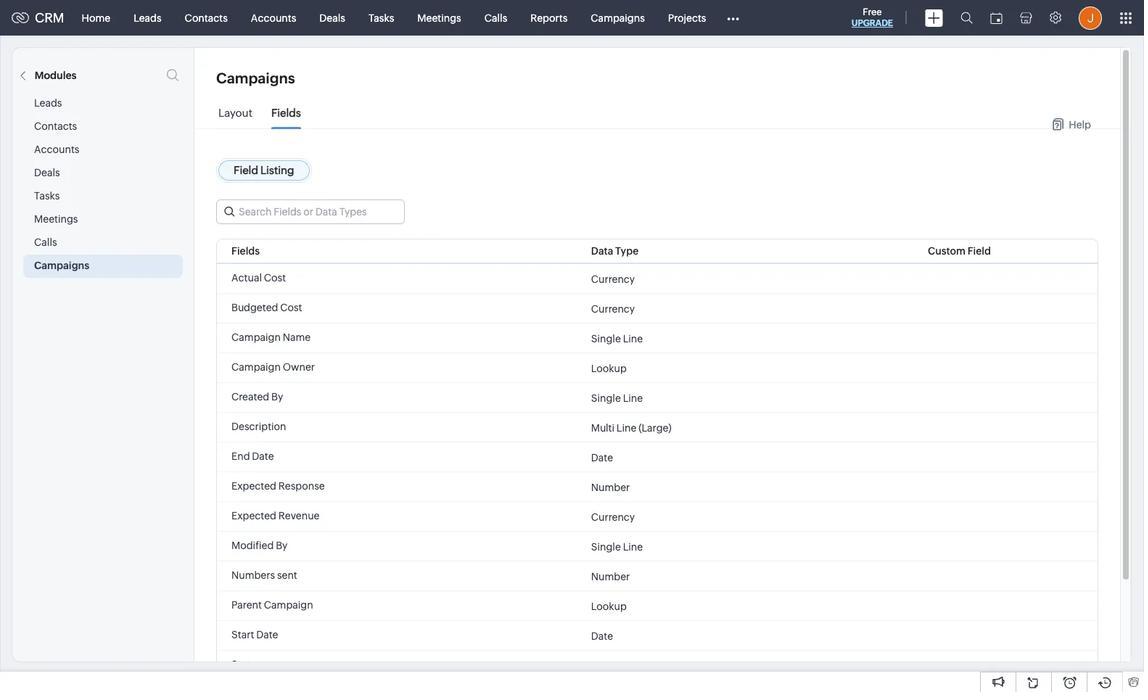 Task type: describe. For each thing, give the bounding box(es) containing it.
parent
[[231, 599, 262, 611]]

budgeted cost
[[231, 302, 302, 313]]

single line for created by
[[591, 392, 643, 404]]

data
[[591, 245, 613, 257]]

date right end at the bottom
[[252, 451, 274, 462]]

0 horizontal spatial campaigns
[[34, 260, 89, 271]]

custom
[[928, 245, 966, 257]]

tasks link
[[357, 0, 406, 35]]

campaigns link
[[579, 0, 657, 35]]

actual cost
[[231, 272, 286, 284]]

multi
[[591, 422, 615, 434]]

1 vertical spatial meetings
[[34, 213, 78, 225]]

start date
[[231, 629, 278, 641]]

profile image
[[1079, 6, 1102, 29]]

calendar image
[[990, 12, 1003, 24]]

0 horizontal spatial calls
[[34, 237, 57, 248]]

1 horizontal spatial calls
[[485, 12, 507, 24]]

multi line (large)
[[591, 422, 672, 434]]

description
[[231, 421, 286, 432]]

single for modified by
[[591, 541, 621, 553]]

name
[[283, 332, 311, 343]]

0 vertical spatial accounts
[[251, 12, 296, 24]]

lookup for campaign owner
[[591, 362, 627, 374]]

start
[[231, 629, 254, 641]]

created
[[231, 391, 269, 403]]

0 horizontal spatial tasks
[[34, 190, 60, 202]]

2 vertical spatial campaign
[[264, 599, 313, 611]]

meetings inside meetings 'link'
[[417, 12, 461, 24]]

campaign for campaign owner
[[231, 361, 281, 373]]

calls link
[[473, 0, 519, 35]]

free upgrade
[[852, 7, 893, 28]]

response
[[279, 480, 325, 492]]

line for modified
[[623, 541, 643, 553]]

end date
[[231, 451, 274, 462]]

1 horizontal spatial leads
[[134, 12, 162, 24]]

data type
[[591, 245, 639, 257]]

crm link
[[12, 10, 64, 25]]

create menu image
[[925, 9, 943, 26]]

1 vertical spatial contacts
[[34, 120, 77, 132]]

(large)
[[639, 422, 672, 434]]

projects
[[668, 12, 706, 24]]

0 horizontal spatial accounts
[[34, 144, 79, 155]]

campaign for campaign name
[[231, 332, 281, 343]]

field
[[968, 245, 991, 257]]

1 vertical spatial fields
[[231, 245, 260, 257]]

1 vertical spatial deals
[[34, 167, 60, 179]]

status
[[231, 659, 261, 670]]

date up pick
[[591, 630, 613, 642]]

expected revenue
[[231, 510, 320, 522]]

1 vertical spatial campaigns
[[216, 70, 295, 86]]

profile element
[[1070, 0, 1111, 35]]

single line for modified by
[[591, 541, 643, 553]]

help
[[1069, 119, 1091, 130]]

type
[[615, 245, 639, 257]]

modified
[[231, 540, 274, 551]]

pick list
[[591, 660, 630, 672]]

line for campaign
[[623, 333, 643, 344]]

pick
[[591, 660, 611, 672]]

expected for expected revenue
[[231, 510, 276, 522]]

0 vertical spatial fields
[[271, 107, 301, 119]]

single for created by
[[591, 392, 621, 404]]

currency for expected revenue
[[591, 511, 635, 523]]

layout
[[218, 107, 252, 119]]



Task type: vqa. For each thing, say whether or not it's contained in the screenshot.
the (America/Los_Angeles)
no



Task type: locate. For each thing, give the bounding box(es) containing it.
2 expected from the top
[[231, 510, 276, 522]]

lookup for parent campaign
[[591, 600, 627, 612]]

1 horizontal spatial accounts
[[251, 12, 296, 24]]

date right start
[[256, 629, 278, 641]]

3 currency from the top
[[591, 511, 635, 523]]

layout link
[[218, 107, 252, 130]]

number for numbers sent
[[591, 571, 630, 582]]

meetings
[[417, 12, 461, 24], [34, 213, 78, 225]]

date down multi
[[591, 452, 613, 463]]

line
[[623, 333, 643, 344], [623, 392, 643, 404], [617, 422, 637, 434], [623, 541, 643, 553]]

0 vertical spatial cost
[[264, 272, 286, 284]]

leads
[[134, 12, 162, 24], [34, 97, 62, 109]]

crm
[[35, 10, 64, 25]]

1 vertical spatial campaign
[[231, 361, 281, 373]]

campaign
[[231, 332, 281, 343], [231, 361, 281, 373], [264, 599, 313, 611]]

lookup
[[591, 362, 627, 374], [591, 600, 627, 612]]

number for expected response
[[591, 481, 630, 493]]

2 vertical spatial single
[[591, 541, 621, 553]]

fields
[[271, 107, 301, 119], [231, 245, 260, 257]]

0 horizontal spatial deals
[[34, 167, 60, 179]]

0 vertical spatial contacts
[[185, 12, 228, 24]]

tasks
[[369, 12, 394, 24], [34, 190, 60, 202]]

single for campaign name
[[591, 333, 621, 344]]

1 vertical spatial cost
[[280, 302, 302, 313]]

fields link
[[271, 107, 301, 130]]

leads link
[[122, 0, 173, 35]]

0 vertical spatial number
[[591, 481, 630, 493]]

reports
[[531, 12, 568, 24]]

2 single line from the top
[[591, 392, 643, 404]]

3 single from the top
[[591, 541, 621, 553]]

1 vertical spatial single
[[591, 392, 621, 404]]

2 horizontal spatial campaigns
[[591, 12, 645, 24]]

fields up actual
[[231, 245, 260, 257]]

leads down 'modules'
[[34, 97, 62, 109]]

2 single from the top
[[591, 392, 621, 404]]

1 number from the top
[[591, 481, 630, 493]]

1 currency from the top
[[591, 273, 635, 285]]

contacts link
[[173, 0, 239, 35]]

currency for budgeted cost
[[591, 303, 635, 315]]

budgeted
[[231, 302, 278, 313]]

2 vertical spatial single line
[[591, 541, 643, 553]]

expected
[[231, 480, 276, 492], [231, 510, 276, 522]]

cost for actual cost
[[264, 272, 286, 284]]

0 vertical spatial tasks
[[369, 12, 394, 24]]

owner
[[283, 361, 315, 373]]

create menu element
[[916, 0, 952, 35]]

calls
[[485, 12, 507, 24], [34, 237, 57, 248]]

2 currency from the top
[[591, 303, 635, 315]]

end
[[231, 451, 250, 462]]

1 horizontal spatial tasks
[[369, 12, 394, 24]]

0 vertical spatial leads
[[134, 12, 162, 24]]

campaigns
[[591, 12, 645, 24], [216, 70, 295, 86], [34, 260, 89, 271]]

0 vertical spatial campaigns
[[591, 12, 645, 24]]

leads right home "link"
[[134, 12, 162, 24]]

contacts right leads link
[[185, 12, 228, 24]]

by for created by
[[271, 391, 283, 403]]

by for modified by
[[276, 540, 288, 551]]

meetings link
[[406, 0, 473, 35]]

cost
[[264, 272, 286, 284], [280, 302, 302, 313]]

0 horizontal spatial fields
[[231, 245, 260, 257]]

home
[[82, 12, 110, 24]]

1 single from the top
[[591, 333, 621, 344]]

2 lookup from the top
[[591, 600, 627, 612]]

0 vertical spatial campaign
[[231, 332, 281, 343]]

0 vertical spatial currency
[[591, 273, 635, 285]]

0 horizontal spatial meetings
[[34, 213, 78, 225]]

0 vertical spatial meetings
[[417, 12, 461, 24]]

campaign down budgeted
[[231, 332, 281, 343]]

1 horizontal spatial campaigns
[[216, 70, 295, 86]]

custom field
[[928, 245, 991, 257]]

1 vertical spatial number
[[591, 571, 630, 582]]

campaign owner
[[231, 361, 315, 373]]

by right created
[[271, 391, 283, 403]]

deals link
[[308, 0, 357, 35]]

currency
[[591, 273, 635, 285], [591, 303, 635, 315], [591, 511, 635, 523]]

currency for actual cost
[[591, 273, 635, 285]]

number
[[591, 481, 630, 493], [591, 571, 630, 582]]

0 vertical spatial by
[[271, 391, 283, 403]]

expected response
[[231, 480, 325, 492]]

1 vertical spatial expected
[[231, 510, 276, 522]]

1 horizontal spatial contacts
[[185, 12, 228, 24]]

0 vertical spatial single
[[591, 333, 621, 344]]

0 vertical spatial single line
[[591, 333, 643, 344]]

home link
[[70, 0, 122, 35]]

actual
[[231, 272, 262, 284]]

campaign down 'sent'
[[264, 599, 313, 611]]

accounts
[[251, 12, 296, 24], [34, 144, 79, 155]]

1 vertical spatial single line
[[591, 392, 643, 404]]

2 vertical spatial currency
[[591, 511, 635, 523]]

0 vertical spatial lookup
[[591, 362, 627, 374]]

numbers sent
[[231, 570, 297, 581]]

1 vertical spatial tasks
[[34, 190, 60, 202]]

modules
[[35, 70, 77, 81]]

single
[[591, 333, 621, 344], [591, 392, 621, 404], [591, 541, 621, 553]]

Other Modules field
[[718, 6, 749, 29]]

line for created
[[623, 392, 643, 404]]

free
[[863, 7, 882, 17]]

upgrade
[[852, 18, 893, 28]]

1 vertical spatial leads
[[34, 97, 62, 109]]

projects link
[[657, 0, 718, 35]]

expected down the end date
[[231, 480, 276, 492]]

accounts link
[[239, 0, 308, 35]]

1 horizontal spatial meetings
[[417, 12, 461, 24]]

1 vertical spatial calls
[[34, 237, 57, 248]]

1 vertical spatial lookup
[[591, 600, 627, 612]]

numbers
[[231, 570, 275, 581]]

modified by
[[231, 540, 288, 551]]

expected up modified
[[231, 510, 276, 522]]

3 single line from the top
[[591, 541, 643, 553]]

1 horizontal spatial fields
[[271, 107, 301, 119]]

search image
[[961, 12, 973, 24]]

by right modified
[[276, 540, 288, 551]]

1 single line from the top
[[591, 333, 643, 344]]

2 number from the top
[[591, 571, 630, 582]]

search element
[[952, 0, 982, 36]]

2 vertical spatial campaigns
[[34, 260, 89, 271]]

contacts
[[185, 12, 228, 24], [34, 120, 77, 132]]

1 horizontal spatial deals
[[320, 12, 345, 24]]

created by
[[231, 391, 283, 403]]

fields right layout
[[271, 107, 301, 119]]

cost right actual
[[264, 272, 286, 284]]

0 horizontal spatial contacts
[[34, 120, 77, 132]]

1 lookup from the top
[[591, 362, 627, 374]]

parent campaign
[[231, 599, 313, 611]]

list
[[613, 660, 630, 672]]

1 vertical spatial by
[[276, 540, 288, 551]]

0 vertical spatial deals
[[320, 12, 345, 24]]

date
[[252, 451, 274, 462], [591, 452, 613, 463], [256, 629, 278, 641], [591, 630, 613, 642]]

contacts down 'modules'
[[34, 120, 77, 132]]

deals
[[320, 12, 345, 24], [34, 167, 60, 179]]

by
[[271, 391, 283, 403], [276, 540, 288, 551]]

cost up name
[[280, 302, 302, 313]]

single line for campaign name
[[591, 333, 643, 344]]

single line
[[591, 333, 643, 344], [591, 392, 643, 404], [591, 541, 643, 553]]

0 horizontal spatial leads
[[34, 97, 62, 109]]

1 expected from the top
[[231, 480, 276, 492]]

campaign up created by
[[231, 361, 281, 373]]

lookup up pick list
[[591, 600, 627, 612]]

sent
[[277, 570, 297, 581]]

1 vertical spatial currency
[[591, 303, 635, 315]]

reports link
[[519, 0, 579, 35]]

revenue
[[279, 510, 320, 522]]

cost for budgeted cost
[[280, 302, 302, 313]]

Search Fields or Data Types text field
[[217, 200, 404, 223]]

0 vertical spatial calls
[[485, 12, 507, 24]]

lookup up multi
[[591, 362, 627, 374]]

1 vertical spatial accounts
[[34, 144, 79, 155]]

expected for expected response
[[231, 480, 276, 492]]

campaign name
[[231, 332, 311, 343]]

0 vertical spatial expected
[[231, 480, 276, 492]]



